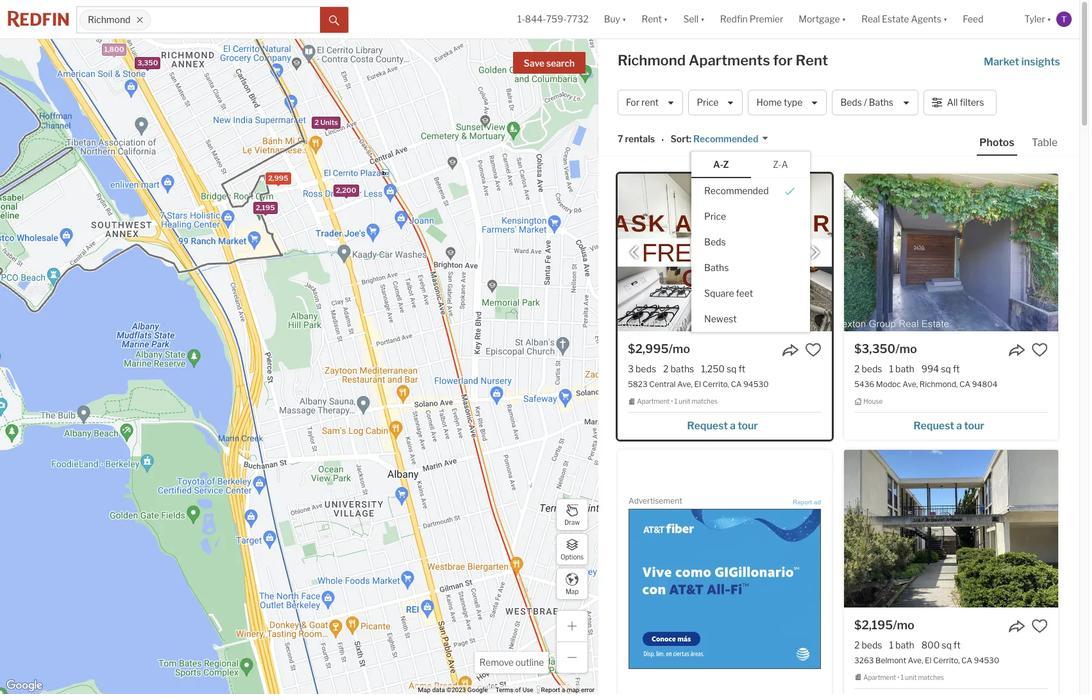Task type: locate. For each thing, give the bounding box(es) containing it.
0 vertical spatial baths
[[869, 97, 894, 108]]

request a tour button for $3,350 /mo
[[855, 416, 1048, 435]]

1 vertical spatial 94530
[[974, 656, 1000, 666]]

1 vertical spatial baths
[[704, 262, 729, 273]]

1 favorite button checkbox from the top
[[1032, 342, 1048, 359]]

0 vertical spatial 2 beds
[[855, 364, 882, 375]]

2 left units
[[314, 118, 319, 127]]

ave, right modoc
[[903, 380, 918, 390]]

3 ▾ from the left
[[701, 14, 705, 25]]

rent ▾ button
[[634, 0, 676, 38]]

800
[[922, 640, 940, 651]]

units
[[320, 118, 338, 127]]

0 vertical spatial rent
[[642, 14, 662, 25]]

apartment • 1 unit matches down 'central'
[[637, 398, 718, 406]]

report for report ad
[[793, 499, 812, 506]]

0 horizontal spatial baths
[[704, 262, 729, 273]]

1 vertical spatial map
[[418, 687, 431, 694]]

/mo for $2,995
[[669, 343, 690, 356]]

request a tour down the richmond,
[[914, 420, 985, 432]]

1 horizontal spatial map
[[566, 588, 579, 596]]

photos button
[[977, 136, 1029, 156]]

0 vertical spatial map
[[566, 588, 579, 596]]

error
[[581, 687, 595, 694]]

1 horizontal spatial request a tour button
[[855, 416, 1048, 435]]

user photo image
[[1057, 12, 1072, 27]]

buy ▾ button
[[604, 0, 626, 38]]

1 horizontal spatial rent
[[796, 52, 828, 69]]

a down the richmond,
[[957, 420, 962, 432]]

0 vertical spatial •
[[661, 135, 664, 145]]

1 horizontal spatial •
[[671, 398, 673, 406]]

/mo up modoc
[[896, 343, 917, 356]]

price button down richmond apartments for rent
[[689, 90, 743, 115]]

▾ left sell
[[664, 14, 668, 25]]

/mo up '2 baths'
[[669, 343, 690, 356]]

el for $2,995 /mo
[[694, 380, 701, 390]]

beds up baths button
[[704, 236, 726, 247]]

beds
[[841, 97, 862, 108], [704, 236, 726, 247]]

tour for $2,995 /mo
[[738, 420, 758, 432]]

apartment • 1 unit matches
[[637, 398, 718, 406], [864, 674, 944, 682]]

beds button
[[692, 229, 810, 255]]

800 sq ft
[[922, 640, 961, 651]]

2 beds for $3,350
[[855, 364, 882, 375]]

0 vertical spatial 94530
[[744, 380, 769, 390]]

None search field
[[151, 7, 320, 33]]

0 horizontal spatial richmond
[[88, 14, 131, 25]]

beds inside button
[[841, 97, 862, 108]]

report ad button
[[793, 499, 821, 509]]

ave, down 800
[[908, 656, 923, 666]]

price for beds
[[704, 211, 726, 222]]

1 2 beds from the top
[[855, 364, 882, 375]]

unit down 3263 belmont ave, el cerrito, ca 94530
[[905, 674, 917, 682]]

report left the "ad"
[[793, 499, 812, 506]]

map data ©2023 google
[[418, 687, 488, 694]]

▾ for mortgage ▾
[[842, 14, 846, 25]]

1 vertical spatial richmond
[[618, 52, 686, 69]]

remove
[[480, 658, 514, 668]]

▾
[[622, 14, 626, 25], [664, 14, 668, 25], [701, 14, 705, 25], [842, 14, 846, 25], [944, 14, 948, 25], [1047, 14, 1051, 25]]

unit down 5823 central ave, el cerrito, ca 94530
[[679, 398, 690, 406]]

1 horizontal spatial matches
[[918, 674, 944, 682]]

recommended button
[[692, 133, 769, 145], [692, 178, 810, 204]]

/mo
[[669, 343, 690, 356], [896, 343, 917, 356], [893, 619, 915, 632]]

▾ right tyler
[[1047, 14, 1051, 25]]

baths inside button
[[704, 262, 729, 273]]

rent right buy ▾
[[642, 14, 662, 25]]

ft up the richmond,
[[953, 364, 960, 375]]

0 horizontal spatial apartment • 1 unit matches
[[637, 398, 718, 406]]

1 vertical spatial cerrito,
[[933, 656, 960, 666]]

0 vertical spatial beds
[[841, 97, 862, 108]]

0 vertical spatial cerrito,
[[703, 380, 729, 390]]

1 vertical spatial price
[[704, 211, 726, 222]]

rent inside dropdown button
[[642, 14, 662, 25]]

▾ for tyler ▾
[[1047, 14, 1051, 25]]

1 horizontal spatial request
[[914, 420, 954, 432]]

• left sort
[[661, 135, 664, 145]]

recommended button down z
[[692, 178, 810, 204]]

2 baths
[[663, 364, 694, 375]]

1 vertical spatial el
[[925, 656, 932, 666]]

favorite button image
[[805, 342, 822, 359], [1032, 342, 1048, 359], [1032, 618, 1048, 635]]

cerrito, down 1,250
[[703, 380, 729, 390]]

2 2 beds from the top
[[855, 640, 882, 651]]

1 vertical spatial favorite button checkbox
[[1032, 618, 1048, 635]]

1 horizontal spatial apartment
[[864, 674, 896, 682]]

0 horizontal spatial apartment
[[637, 398, 670, 406]]

0 horizontal spatial rent
[[642, 14, 662, 25]]

▾ right buy
[[622, 14, 626, 25]]

tour for $3,350 /mo
[[964, 420, 985, 432]]

• for $2,195
[[898, 674, 900, 682]]

beds / baths button
[[832, 90, 918, 115]]

1 vertical spatial apartment
[[864, 674, 896, 682]]

map inside map button
[[566, 588, 579, 596]]

2 beds up 3263 on the bottom right
[[855, 640, 882, 651]]

ave,
[[677, 380, 693, 390], [903, 380, 918, 390], [908, 656, 923, 666]]

apartment • 1 unit matches down belmont
[[864, 674, 944, 682]]

rent ▾
[[642, 14, 668, 25]]

map for map
[[566, 588, 579, 596]]

1 vertical spatial beds
[[704, 236, 726, 247]]

0 horizontal spatial unit
[[679, 398, 690, 406]]

/mo up belmont
[[893, 619, 915, 632]]

0 vertical spatial apartment
[[637, 398, 670, 406]]

recommended button up z
[[692, 133, 769, 145]]

a down 5823 central ave, el cerrito, ca 94530
[[730, 420, 736, 432]]

map
[[567, 687, 580, 694]]

insights
[[1022, 56, 1060, 68]]

home type
[[757, 97, 803, 108]]

report left map
[[541, 687, 560, 694]]

1 horizontal spatial tour
[[964, 420, 985, 432]]

0 horizontal spatial cerrito,
[[703, 380, 729, 390]]

0 vertical spatial unit
[[679, 398, 690, 406]]

save search
[[524, 58, 575, 69]]

apartment down belmont
[[864, 674, 896, 682]]

beds up 5436 in the bottom right of the page
[[862, 364, 882, 375]]

buy
[[604, 14, 620, 25]]

filters
[[960, 97, 984, 108]]

1 horizontal spatial request a tour
[[914, 420, 985, 432]]

richmond for richmond
[[88, 14, 131, 25]]

2 tour from the left
[[964, 420, 985, 432]]

1 horizontal spatial a
[[730, 420, 736, 432]]

recommended down z
[[704, 185, 769, 196]]

94530 for $2,995 /mo
[[744, 380, 769, 390]]

0 horizontal spatial request a tour
[[687, 420, 758, 432]]

premier
[[750, 14, 783, 25]]

0 horizontal spatial matches
[[692, 398, 718, 406]]

request a tour button down the richmond,
[[855, 416, 1048, 435]]

▾ right sell
[[701, 14, 705, 25]]

request a tour button down 5823 central ave, el cerrito, ca 94530
[[628, 416, 822, 435]]

0 vertical spatial favorite button checkbox
[[1032, 342, 1048, 359]]

2 horizontal spatial a
[[957, 420, 962, 432]]

map left data
[[418, 687, 431, 694]]

1 vertical spatial recommended button
[[692, 178, 810, 204]]

redfin
[[720, 14, 748, 25]]

0 vertical spatial report
[[793, 499, 812, 506]]

previous button image
[[628, 247, 641, 259]]

beds left /
[[841, 97, 862, 108]]

richmond for richmond apartments for rent
[[618, 52, 686, 69]]

sq right 1,250
[[727, 364, 737, 375]]

0 horizontal spatial tour
[[738, 420, 758, 432]]

1 horizontal spatial unit
[[905, 674, 917, 682]]

request a tour button
[[628, 416, 822, 435], [855, 416, 1048, 435]]

▾ right agents
[[944, 14, 948, 25]]

2 beds up 5436 in the bottom right of the page
[[855, 364, 882, 375]]

apartment down 'central'
[[637, 398, 670, 406]]

richmond,
[[920, 380, 958, 390]]

2 ▾ from the left
[[664, 14, 668, 25]]

report inside button
[[793, 499, 812, 506]]

6 ▾ from the left
[[1047, 14, 1051, 25]]

$2,995
[[628, 343, 669, 356]]

0 horizontal spatial report
[[541, 687, 560, 694]]

1 bath up belmont
[[889, 640, 915, 651]]

price button up baths button
[[692, 204, 810, 229]]

5 ▾ from the left
[[944, 14, 948, 25]]

1 vertical spatial 1 bath
[[889, 640, 915, 651]]

1 horizontal spatial el
[[925, 656, 932, 666]]

1 horizontal spatial cerrito,
[[933, 656, 960, 666]]

0 horizontal spatial map
[[418, 687, 431, 694]]

1 horizontal spatial 94530
[[974, 656, 1000, 666]]

• down belmont
[[898, 674, 900, 682]]

1 ▾ from the left
[[622, 14, 626, 25]]

0 horizontal spatial 94530
[[744, 380, 769, 390]]

request a tour down 5823 central ave, el cerrito, ca 94530
[[687, 420, 758, 432]]

0 vertical spatial recommended button
[[692, 133, 769, 145]]

square feet button
[[692, 281, 810, 306]]

price inside dialog
[[704, 211, 726, 222]]

draw
[[565, 519, 580, 526]]

0 horizontal spatial request a tour button
[[628, 416, 822, 435]]

price for home type
[[697, 97, 719, 108]]

0 vertical spatial price button
[[689, 90, 743, 115]]

beds inside button
[[704, 236, 726, 247]]

baths right /
[[869, 97, 894, 108]]

apartment • 1 unit matches for $2,195
[[864, 674, 944, 682]]

ave, down baths
[[677, 380, 693, 390]]

1 up modoc
[[889, 364, 894, 375]]

tour down 94804
[[964, 420, 985, 432]]

baths up square
[[704, 262, 729, 273]]

matches down 5823 central ave, el cerrito, ca 94530
[[692, 398, 718, 406]]

1 vertical spatial 2 beds
[[855, 640, 882, 651]]

1 vertical spatial matches
[[918, 674, 944, 682]]

$3,350
[[855, 343, 896, 356]]

0 vertical spatial richmond
[[88, 14, 131, 25]]

0 vertical spatial bath
[[896, 364, 915, 375]]

1 horizontal spatial beds
[[841, 97, 862, 108]]

1 vertical spatial •
[[671, 398, 673, 406]]

0 vertical spatial el
[[694, 380, 701, 390]]

1 vertical spatial bath
[[896, 640, 915, 651]]

4 ▾ from the left
[[842, 14, 846, 25]]

994 sq ft
[[922, 364, 960, 375]]

all
[[947, 97, 958, 108]]

feet
[[736, 288, 753, 299]]

remove richmond image
[[136, 16, 144, 24]]

2,200
[[336, 186, 356, 195]]

richmond up "1,800" at the top left
[[88, 14, 131, 25]]

beds right 3
[[636, 364, 656, 375]]

beds / baths
[[841, 97, 894, 108]]

matches
[[692, 398, 718, 406], [918, 674, 944, 682]]

1 request a tour button from the left
[[628, 416, 822, 435]]

map down options
[[566, 588, 579, 596]]

z
[[723, 159, 729, 170]]

price up beds button
[[704, 211, 726, 222]]

2 request a tour button from the left
[[855, 416, 1048, 435]]

terms of use
[[496, 687, 533, 694]]

favorite button image for $2,195 /mo
[[1032, 618, 1048, 635]]

bath up modoc
[[896, 364, 915, 375]]

/
[[864, 97, 867, 108]]

1 vertical spatial unit
[[905, 674, 917, 682]]

•
[[661, 135, 664, 145], [671, 398, 673, 406], [898, 674, 900, 682]]

request for $2,995 /mo
[[687, 420, 728, 432]]

mortgage ▾ button
[[799, 0, 846, 38]]

5823 central ave, el cerrito, ca 94530
[[628, 380, 769, 390]]

recommended up z
[[694, 134, 759, 145]]

options button
[[556, 534, 588, 566]]

sell ▾ button
[[683, 0, 705, 38]]

2 horizontal spatial •
[[898, 674, 900, 682]]

0 horizontal spatial beds
[[704, 236, 726, 247]]

ft
[[739, 364, 746, 375], [953, 364, 960, 375], [954, 640, 961, 651]]

report
[[793, 499, 812, 506], [541, 687, 560, 694]]

2 request from the left
[[914, 420, 954, 432]]

photo of 3263 belmont ave, el cerrito, ca 94530 image
[[844, 450, 1059, 608]]

rent
[[642, 97, 659, 108]]

2 1 bath from the top
[[889, 640, 915, 651]]

ft right 1,250
[[739, 364, 746, 375]]

5436 modoc ave, richmond, ca 94804
[[855, 380, 998, 390]]

ave, for $2,995 /mo
[[677, 380, 693, 390]]

matches for $2,995 /mo
[[692, 398, 718, 406]]

• down 'central'
[[671, 398, 673, 406]]

matches down 3263 belmont ave, el cerrito, ca 94530
[[918, 674, 944, 682]]

search
[[546, 58, 575, 69]]

1 vertical spatial price button
[[692, 204, 810, 229]]

tour down 1,250 sq ft
[[738, 420, 758, 432]]

1
[[889, 364, 894, 375], [675, 398, 678, 406], [889, 640, 894, 651], [901, 674, 904, 682]]

google image
[[3, 678, 46, 695]]

bath for $3,350
[[896, 364, 915, 375]]

beds for $2,195
[[862, 640, 882, 651]]

baths inside button
[[869, 97, 894, 108]]

1 tour from the left
[[738, 420, 758, 432]]

beds up 3263 on the bottom right
[[862, 640, 882, 651]]

sq right 800
[[942, 640, 952, 651]]

real
[[862, 14, 880, 25]]

▾ right mortgage
[[842, 14, 846, 25]]

▾ for rent ▾
[[664, 14, 668, 25]]

price button for beds
[[692, 204, 810, 229]]

ft right 800
[[954, 640, 961, 651]]

7
[[618, 134, 623, 145]]

1 horizontal spatial report
[[793, 499, 812, 506]]

apartment • 1 unit matches for $2,995
[[637, 398, 718, 406]]

0 horizontal spatial el
[[694, 380, 701, 390]]

1 vertical spatial recommended
[[704, 185, 769, 196]]

0 horizontal spatial a
[[562, 687, 565, 694]]

favorite button checkbox
[[1032, 342, 1048, 359], [1032, 618, 1048, 635]]

0 vertical spatial apartment • 1 unit matches
[[637, 398, 718, 406]]

photo of 5436 modoc ave, richmond, ca 94804 image
[[844, 174, 1059, 332]]

advertisement
[[629, 496, 682, 506]]

1 horizontal spatial apartment • 1 unit matches
[[864, 674, 944, 682]]

price button for home type
[[689, 90, 743, 115]]

favorite button checkbox
[[805, 342, 822, 359]]

outline
[[516, 658, 544, 668]]

1 request from the left
[[687, 420, 728, 432]]

beds for $2,995
[[636, 364, 656, 375]]

unit for $2,995 /mo
[[679, 398, 690, 406]]

1 request a tour from the left
[[687, 420, 758, 432]]

2 vertical spatial •
[[898, 674, 900, 682]]

a left map
[[562, 687, 565, 694]]

1 bath up modoc
[[889, 364, 915, 375]]

0 horizontal spatial request
[[687, 420, 728, 432]]

0 vertical spatial 1 bath
[[889, 364, 915, 375]]

sell ▾
[[683, 14, 705, 25]]

dialog containing a-z
[[692, 152, 810, 332]]

sort
[[671, 134, 690, 145]]

0 vertical spatial price
[[697, 97, 719, 108]]

/mo for $3,350
[[896, 343, 917, 356]]

1 1 bath from the top
[[889, 364, 915, 375]]

cerrito, down 800 sq ft
[[933, 656, 960, 666]]

sq right the 994
[[941, 364, 951, 375]]

1 horizontal spatial richmond
[[618, 52, 686, 69]]

el for $2,195 /mo
[[925, 656, 932, 666]]

bath up belmont
[[896, 640, 915, 651]]

1 vertical spatial apartment • 1 unit matches
[[864, 674, 944, 682]]

map region
[[0, 0, 701, 695]]

2 up 5436 in the bottom right of the page
[[855, 364, 860, 375]]

price down richmond apartments for rent
[[697, 97, 719, 108]]

report for report a map error
[[541, 687, 560, 694]]

2 request a tour from the left
[[914, 420, 985, 432]]

request down the richmond,
[[914, 420, 954, 432]]

1 bath from the top
[[896, 364, 915, 375]]

richmond down rent ▾ dropdown button
[[618, 52, 686, 69]]

remove outline button
[[475, 652, 549, 674]]

a for $2,995 /mo
[[730, 420, 736, 432]]

$2,195 /mo
[[855, 619, 915, 632]]

1 horizontal spatial baths
[[869, 97, 894, 108]]

5436
[[855, 380, 875, 390]]

dialog
[[692, 152, 810, 332]]

favorite button checkbox for $3,350 /mo
[[1032, 342, 1048, 359]]

rent
[[642, 14, 662, 25], [796, 52, 828, 69]]

1 down belmont
[[901, 674, 904, 682]]

2 favorite button checkbox from the top
[[1032, 618, 1048, 635]]

0 horizontal spatial •
[[661, 135, 664, 145]]

rent right the for
[[796, 52, 828, 69]]

beds
[[636, 364, 656, 375], [862, 364, 882, 375], [862, 640, 882, 651]]

newest
[[704, 313, 737, 324]]

1 vertical spatial report
[[541, 687, 560, 694]]

sq for $2,995 /mo
[[727, 364, 737, 375]]

2 bath from the top
[[896, 640, 915, 651]]

2 beds
[[855, 364, 882, 375], [855, 640, 882, 651]]

• inside 7 rentals •
[[661, 135, 664, 145]]

7732
[[567, 14, 589, 25]]

request down 5823 central ave, el cerrito, ca 94530
[[687, 420, 728, 432]]

ft for $3,350 /mo
[[953, 364, 960, 375]]

next button image
[[809, 247, 822, 259]]

map
[[566, 588, 579, 596], [418, 687, 431, 694]]

:
[[690, 134, 692, 145]]

0 vertical spatial matches
[[692, 398, 718, 406]]



Task type: vqa. For each thing, say whether or not it's contained in the screenshot.
the bottommost homes
no



Task type: describe. For each thing, give the bounding box(es) containing it.
ave, for $3,350 /mo
[[903, 380, 918, 390]]

ft for $2,195 /mo
[[954, 640, 961, 651]]

▾ for sell ▾
[[701, 14, 705, 25]]

remove outline
[[480, 658, 544, 668]]

3 beds
[[628, 364, 656, 375]]

2,995
[[268, 174, 288, 183]]

mortgage
[[799, 14, 840, 25]]

for
[[626, 97, 640, 108]]

a-
[[713, 159, 723, 170]]

real estate agents ▾ button
[[854, 0, 955, 38]]

apartment for $2,995
[[637, 398, 670, 406]]

google
[[468, 687, 488, 694]]

terms
[[496, 687, 514, 694]]

cerrito, for $2,195 /mo
[[933, 656, 960, 666]]

a for $3,350 /mo
[[957, 420, 962, 432]]

buy ▾
[[604, 14, 626, 25]]

1,250
[[701, 364, 725, 375]]

modoc
[[876, 380, 901, 390]]

favorite button image for $3,350 /mo
[[1032, 342, 1048, 359]]

save search button
[[513, 52, 586, 74]]

1-
[[518, 14, 525, 25]]

994
[[922, 364, 939, 375]]

baths
[[671, 364, 694, 375]]

1 bath for $2,195
[[889, 640, 915, 651]]

3,350
[[137, 58, 158, 67]]

2 up 'central'
[[663, 364, 669, 375]]

newest button
[[692, 306, 810, 332]]

rent ▾ button
[[642, 0, 668, 38]]

• for $2,995
[[671, 398, 673, 406]]

$3,350 /mo
[[855, 343, 917, 356]]

z-
[[773, 159, 782, 170]]

market insights link
[[984, 42, 1060, 70]]

save
[[524, 58, 545, 69]]

beds for beds
[[704, 236, 726, 247]]

type
[[784, 97, 803, 108]]

belmont
[[876, 656, 907, 666]]

ca for $2,195 /mo
[[962, 656, 973, 666]]

2 units
[[314, 118, 338, 127]]

a-z button
[[692, 152, 751, 178]]

photo of 5823 central ave, el cerrito, ca 94530 image
[[618, 174, 832, 332]]

1,250 sq ft
[[701, 364, 746, 375]]

for rent
[[626, 97, 659, 108]]

844-
[[525, 14, 546, 25]]

2 up 3263 on the bottom right
[[855, 640, 860, 651]]

sort :
[[671, 134, 692, 145]]

1-844-759-7732
[[518, 14, 589, 25]]

apartment for $2,195
[[864, 674, 896, 682]]

3263
[[855, 656, 874, 666]]

market
[[984, 56, 1019, 68]]

all filters
[[947, 97, 984, 108]]

richmond apartments for rent
[[618, 52, 828, 69]]

a-z
[[713, 159, 729, 170]]

redfin premier button
[[713, 0, 791, 38]]

z-a
[[773, 159, 788, 170]]

sq for $2,195 /mo
[[942, 640, 952, 651]]

data
[[432, 687, 445, 694]]

94530 for $2,195 /mo
[[974, 656, 1000, 666]]

apartments
[[689, 52, 770, 69]]

cerrito, for $2,995 /mo
[[703, 380, 729, 390]]

report a map error
[[541, 687, 595, 694]]

mortgage ▾ button
[[791, 0, 854, 38]]

a
[[782, 159, 788, 170]]

3
[[628, 364, 634, 375]]

use
[[523, 687, 533, 694]]

ft for $2,995 /mo
[[739, 364, 746, 375]]

2 inside map "region"
[[314, 118, 319, 127]]

94804
[[972, 380, 998, 390]]

favorite button checkbox for $2,195 /mo
[[1032, 618, 1048, 635]]

beds for beds / baths
[[841, 97, 862, 108]]

2 beds for $2,195
[[855, 640, 882, 651]]

ad region
[[629, 510, 821, 670]]

unit for $2,195 /mo
[[905, 674, 917, 682]]

1 recommended button from the top
[[692, 133, 769, 145]]

square feet
[[704, 288, 753, 299]]

2 recommended button from the top
[[692, 178, 810, 204]]

for rent button
[[618, 90, 683, 115]]

3263 belmont ave, el cerrito, ca 94530
[[855, 656, 1000, 666]]

7 rentals •
[[618, 134, 664, 145]]

table button
[[1029, 136, 1060, 155]]

/mo for $2,195
[[893, 619, 915, 632]]

bath for $2,195
[[896, 640, 915, 651]]

options
[[561, 553, 584, 561]]

request a tour for $3,350 /mo
[[914, 420, 985, 432]]

request a tour for $2,995 /mo
[[687, 420, 758, 432]]

1 up belmont
[[889, 640, 894, 651]]

5823
[[628, 380, 648, 390]]

of
[[515, 687, 521, 694]]

sell
[[683, 14, 699, 25]]

home
[[757, 97, 782, 108]]

submit search image
[[329, 15, 339, 25]]

0 vertical spatial recommended
[[694, 134, 759, 145]]

redfin premier
[[720, 14, 783, 25]]

buy ▾ button
[[596, 0, 634, 38]]

1 vertical spatial rent
[[796, 52, 828, 69]]

$2,995 /mo
[[628, 343, 690, 356]]

1 down 'central'
[[675, 398, 678, 406]]

759-
[[546, 14, 567, 25]]

house
[[864, 398, 883, 406]]

sq for $3,350 /mo
[[941, 364, 951, 375]]

for
[[773, 52, 793, 69]]

real estate agents ▾ link
[[862, 0, 948, 38]]

map for map data ©2023 google
[[418, 687, 431, 694]]

estate
[[882, 14, 909, 25]]

▾ for buy ▾
[[622, 14, 626, 25]]

ca for $2,995 /mo
[[731, 380, 742, 390]]

ave, for $2,195 /mo
[[908, 656, 923, 666]]

map button
[[556, 568, 588, 600]]

beds for $3,350
[[862, 364, 882, 375]]

all filters button
[[924, 90, 997, 115]]

favorite button image for $2,995 /mo
[[805, 342, 822, 359]]

1 bath for $3,350
[[889, 364, 915, 375]]

report ad
[[793, 499, 821, 506]]

table
[[1032, 137, 1058, 149]]

matches for $2,195 /mo
[[918, 674, 944, 682]]

rentals
[[625, 134, 655, 145]]

request for $3,350 /mo
[[914, 420, 954, 432]]

tyler
[[1025, 14, 1045, 25]]

baths button
[[692, 255, 810, 281]]

request a tour button for $2,995 /mo
[[628, 416, 822, 435]]

z-a button
[[751, 152, 810, 177]]

report a map error link
[[541, 687, 595, 694]]

©2023
[[447, 687, 466, 694]]



